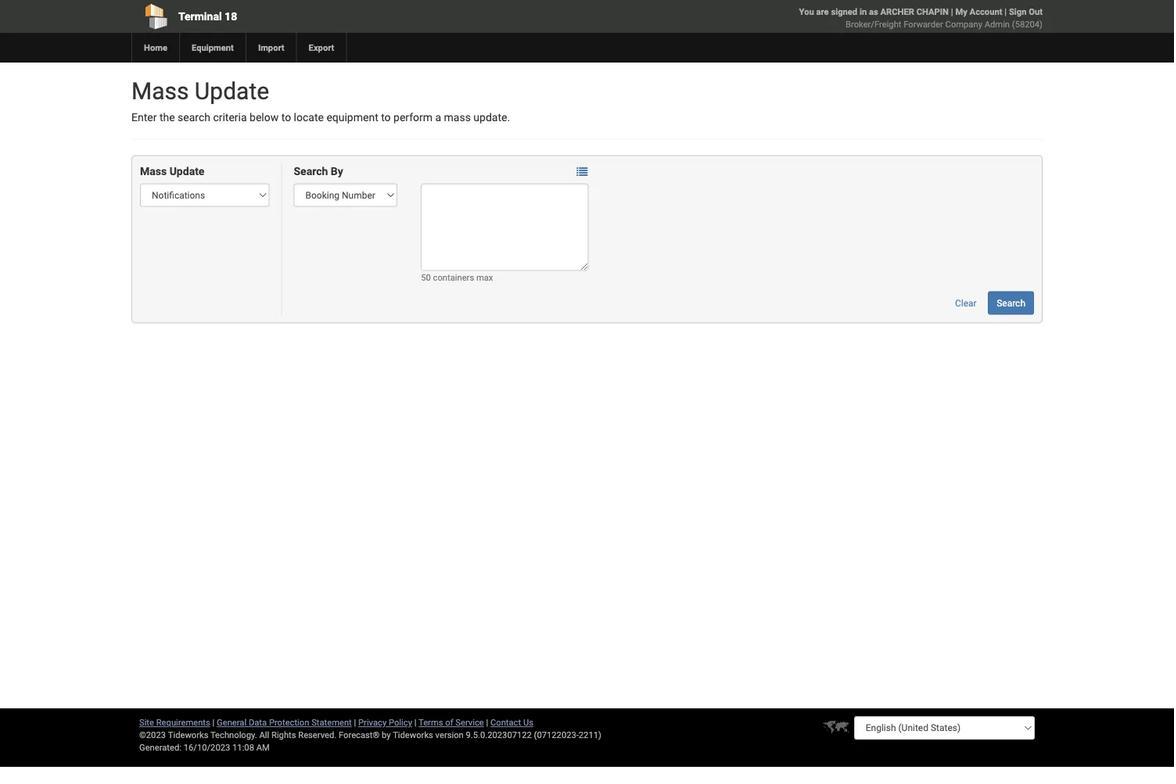 Task type: vqa. For each thing, say whether or not it's contained in the screenshot.
VERIFIED to the right
no



Task type: locate. For each thing, give the bounding box(es) containing it.
update up criteria
[[195, 77, 269, 105]]

forecast®
[[339, 730, 380, 740]]

statement
[[311, 718, 352, 728]]

mass up the the
[[131, 77, 189, 105]]

site
[[139, 718, 154, 728]]

search
[[178, 111, 210, 124]]

update inside mass update enter the search criteria below to locate equipment to perform a mass update.
[[195, 77, 269, 105]]

2 to from the left
[[381, 111, 391, 124]]

import link
[[246, 33, 296, 63]]

mass
[[444, 111, 471, 124]]

1 vertical spatial update
[[169, 165, 205, 178]]

mass down enter
[[140, 165, 167, 178]]

account
[[970, 7, 1002, 17]]

search inside button
[[997, 298, 1025, 309]]

search left by
[[294, 165, 328, 178]]

you are signed in as archer chapin | my account | sign out broker/freight forwarder company admin (58204)
[[799, 7, 1043, 29]]

signed
[[831, 7, 857, 17]]

50 containers max
[[421, 272, 493, 282]]

11:08
[[232, 743, 254, 753]]

update for mass update
[[169, 165, 205, 178]]

tideworks
[[393, 730, 433, 740]]

to left perform
[[381, 111, 391, 124]]

update
[[195, 77, 269, 105], [169, 165, 205, 178]]

update down search
[[169, 165, 205, 178]]

mass inside mass update enter the search criteria below to locate equipment to perform a mass update.
[[131, 77, 189, 105]]

search
[[294, 165, 328, 178], [997, 298, 1025, 309]]

general data protection statement link
[[217, 718, 352, 728]]

criteria
[[213, 111, 247, 124]]

forwarder
[[904, 19, 943, 29]]

2211)
[[579, 730, 601, 740]]

out
[[1029, 7, 1043, 17]]

to
[[281, 111, 291, 124], [381, 111, 391, 124]]

sign out link
[[1009, 7, 1043, 17]]

requirements
[[156, 718, 210, 728]]

update.
[[474, 111, 510, 124]]

perform
[[394, 111, 433, 124]]

search for search
[[997, 298, 1025, 309]]

mass
[[131, 77, 189, 105], [140, 165, 167, 178]]

privacy policy link
[[358, 718, 412, 728]]

clear
[[955, 298, 977, 309]]

|
[[951, 7, 953, 17], [1005, 7, 1007, 17], [212, 718, 215, 728], [354, 718, 356, 728], [414, 718, 417, 728], [486, 718, 488, 728]]

0 vertical spatial update
[[195, 77, 269, 105]]

to right below
[[281, 111, 291, 124]]

reserved.
[[298, 730, 337, 740]]

version
[[435, 730, 464, 740]]

50
[[421, 272, 431, 282]]

1 horizontal spatial search
[[997, 298, 1025, 309]]

terminal 18
[[178, 10, 237, 23]]

home
[[144, 43, 167, 53]]

below
[[250, 111, 279, 124]]

max
[[476, 272, 493, 282]]

1 horizontal spatial to
[[381, 111, 391, 124]]

None text field
[[421, 183, 589, 271]]

policy
[[389, 718, 412, 728]]

(07122023-
[[534, 730, 579, 740]]

search right 'clear' button
[[997, 298, 1025, 309]]

| up forecast®
[[354, 718, 356, 728]]

0 vertical spatial search
[[294, 165, 328, 178]]

data
[[249, 718, 267, 728]]

all
[[259, 730, 269, 740]]

9.5.0.202307122
[[466, 730, 532, 740]]

you
[[799, 7, 814, 17]]

1 vertical spatial mass
[[140, 165, 167, 178]]

clear button
[[946, 291, 985, 315]]

0 vertical spatial mass
[[131, 77, 189, 105]]

the
[[159, 111, 175, 124]]

0 horizontal spatial search
[[294, 165, 328, 178]]

admin
[[985, 19, 1010, 29]]

(58204)
[[1012, 19, 1043, 29]]

0 horizontal spatial to
[[281, 111, 291, 124]]

service
[[455, 718, 484, 728]]

search by
[[294, 165, 343, 178]]

equipment
[[192, 43, 234, 53]]

1 vertical spatial search
[[997, 298, 1025, 309]]



Task type: describe. For each thing, give the bounding box(es) containing it.
home link
[[131, 33, 179, 63]]

my account link
[[955, 7, 1002, 17]]

rights
[[271, 730, 296, 740]]

1 to from the left
[[281, 111, 291, 124]]

terms
[[419, 718, 443, 728]]

am
[[256, 743, 270, 753]]

broker/freight
[[846, 19, 901, 29]]

generated:
[[139, 743, 181, 753]]

show list image
[[577, 167, 588, 177]]

contact us link
[[490, 718, 533, 728]]

as
[[869, 7, 878, 17]]

search for search by
[[294, 165, 328, 178]]

locate
[[294, 111, 324, 124]]

of
[[445, 718, 453, 728]]

by
[[382, 730, 391, 740]]

archer
[[880, 7, 914, 17]]

a
[[435, 111, 441, 124]]

by
[[331, 165, 343, 178]]

site requirements | general data protection statement | privacy policy | terms of service | contact us ©2023 tideworks technology. all rights reserved. forecast® by tideworks version 9.5.0.202307122 (07122023-2211) generated: 16/10/2023 11:08 am
[[139, 718, 601, 753]]

mass update
[[140, 165, 205, 178]]

site requirements link
[[139, 718, 210, 728]]

export link
[[296, 33, 346, 63]]

mass for mass update enter the search criteria below to locate equipment to perform a mass update.
[[131, 77, 189, 105]]

18
[[225, 10, 237, 23]]

general
[[217, 718, 247, 728]]

mass update enter the search criteria below to locate equipment to perform a mass update.
[[131, 77, 510, 124]]

| up 9.5.0.202307122
[[486, 718, 488, 728]]

privacy
[[358, 718, 387, 728]]

import
[[258, 43, 284, 53]]

| left sign
[[1005, 7, 1007, 17]]

us
[[523, 718, 533, 728]]

contact
[[490, 718, 521, 728]]

in
[[860, 7, 867, 17]]

equipment link
[[179, 33, 246, 63]]

| up tideworks
[[414, 718, 417, 728]]

terms of service link
[[419, 718, 484, 728]]

| left my
[[951, 7, 953, 17]]

are
[[816, 7, 829, 17]]

| left general
[[212, 718, 215, 728]]

company
[[945, 19, 982, 29]]

technology.
[[210, 730, 257, 740]]

terminal 18 link
[[131, 0, 497, 33]]

update for mass update enter the search criteria below to locate equipment to perform a mass update.
[[195, 77, 269, 105]]

my
[[955, 7, 967, 17]]

enter
[[131, 111, 157, 124]]

equipment
[[326, 111, 378, 124]]

16/10/2023
[[184, 743, 230, 753]]

mass for mass update
[[140, 165, 167, 178]]

©2023 tideworks
[[139, 730, 208, 740]]

containers
[[433, 272, 474, 282]]

search button
[[988, 291, 1034, 315]]

export
[[309, 43, 334, 53]]

terminal
[[178, 10, 222, 23]]

sign
[[1009, 7, 1027, 17]]

protection
[[269, 718, 309, 728]]

chapin
[[917, 7, 949, 17]]



